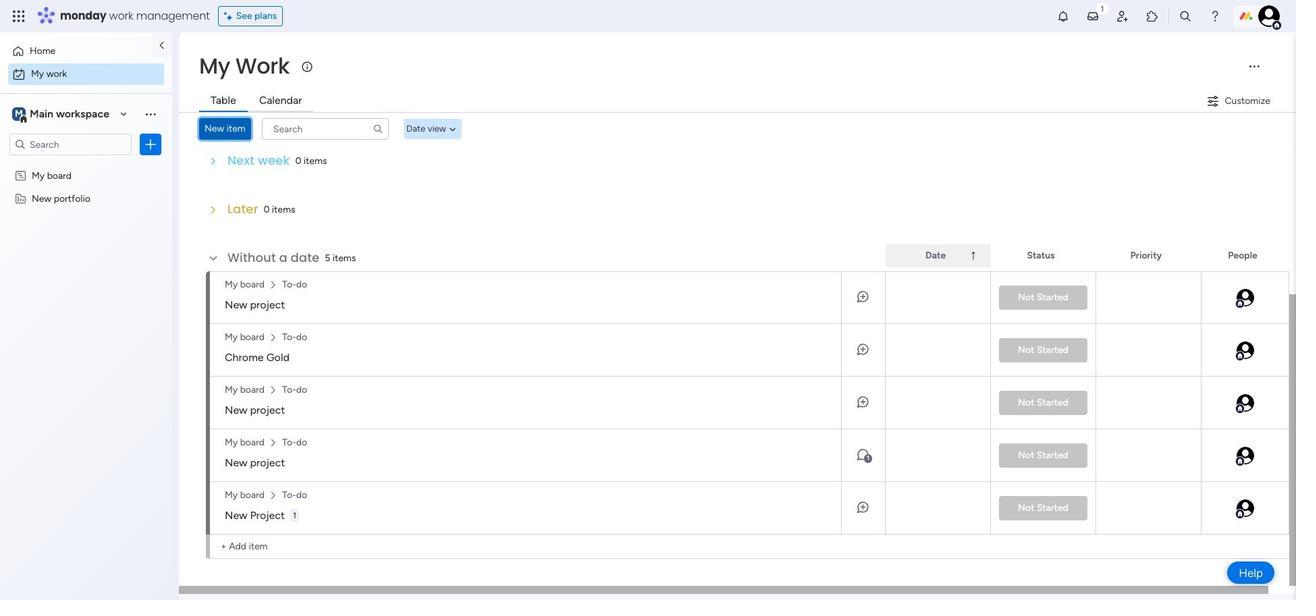Task type: describe. For each thing, give the bounding box(es) containing it.
monday marketplace image
[[1146, 9, 1159, 23]]

Filter dashboard by text search field
[[262, 118, 389, 140]]

1 vertical spatial option
[[8, 63, 164, 85]]

2 tab from the left
[[248, 90, 314, 112]]

jacob simon image
[[1258, 5, 1280, 27]]

0 vertical spatial option
[[8, 41, 144, 62]]

1 vertical spatial menu image
[[144, 107, 157, 121]]

sort image
[[968, 250, 979, 261]]

select product image
[[12, 9, 26, 23]]

invite members image
[[1116, 9, 1130, 23]]

search everything image
[[1179, 9, 1192, 23]]

options image
[[144, 138, 157, 152]]

1 tab from the left
[[199, 90, 248, 112]]

1 image
[[1096, 1, 1109, 16]]

search image
[[373, 124, 383, 134]]

help image
[[1209, 9, 1222, 23]]

1 horizontal spatial menu image
[[1248, 59, 1261, 73]]



Task type: vqa. For each thing, say whether or not it's contained in the screenshot.
2nd tab from left
yes



Task type: locate. For each thing, give the bounding box(es) containing it.
option
[[8, 41, 144, 62], [8, 63, 164, 85], [0, 163, 172, 166]]

0 horizontal spatial menu image
[[144, 107, 157, 121]]

tab
[[199, 90, 248, 112], [248, 90, 314, 112]]

menu image down jacob simon icon
[[1248, 59, 1261, 73]]

workspace selection element
[[9, 103, 116, 125]]

Search in workspace field
[[28, 137, 113, 153]]

list box
[[0, 161, 172, 392]]

column header
[[886, 244, 991, 267]]

None search field
[[262, 118, 389, 140]]

menu image
[[1248, 59, 1261, 73], [144, 107, 157, 121]]

notifications image
[[1057, 9, 1070, 23]]

0 vertical spatial menu image
[[1248, 59, 1261, 73]]

update feed image
[[1086, 9, 1100, 23]]

menu image up options image
[[144, 107, 157, 121]]

2 vertical spatial option
[[0, 163, 172, 166]]

see plans image
[[224, 9, 236, 24]]

tab list
[[199, 90, 314, 112]]



